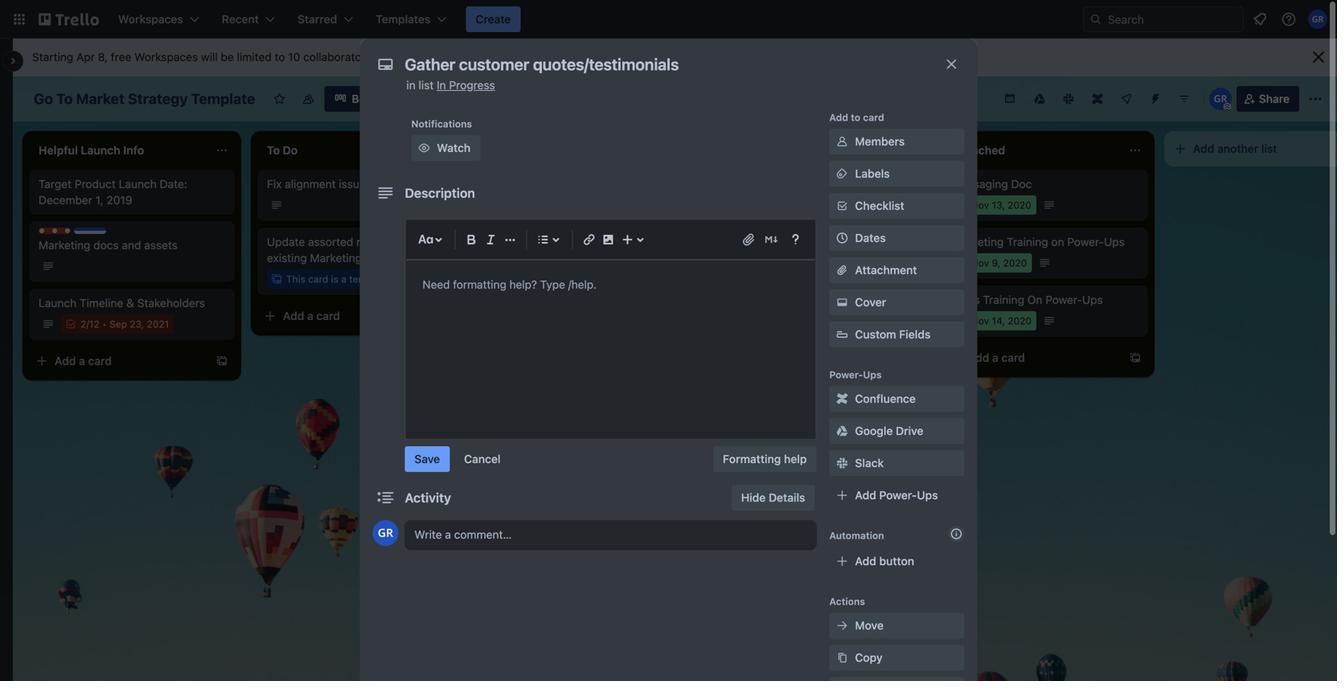Task type: vqa. For each thing, say whether or not it's contained in the screenshot.
rightmost team updates (2 mins per team)
no



Task type: describe. For each thing, give the bounding box(es) containing it.
strategy
[[128, 90, 188, 107]]

date:
[[160, 177, 187, 191]]

create
[[476, 12, 511, 26]]

cancel
[[464, 452, 501, 466]]

automation
[[829, 530, 884, 541]]

fix
[[267, 177, 282, 191]]

sales training on power-ups
[[952, 293, 1103, 306]]

add a card button down this card is a template.
[[257, 303, 434, 329]]

2020 for blog
[[775, 257, 799, 269]]

bold ⌘b image
[[462, 230, 481, 249]]

target
[[39, 177, 72, 191]]

marketing for marketing training on power-ups
[[952, 235, 1004, 248]]

formatting
[[723, 452, 781, 466]]

a for add a card button below this card is a template.
[[307, 309, 313, 322]]

to
[[56, 90, 73, 107]]

text styles image
[[416, 230, 435, 249]]

actions
[[829, 596, 865, 607]]

marketing docs and assets
[[39, 238, 178, 252]]

2020 for messaging
[[1008, 199, 1032, 211]]

references
[[356, 235, 412, 248]]

in
[[406, 78, 416, 92]]

Search field
[[1102, 7, 1243, 31]]

sep
[[109, 318, 127, 330]]

/pricing
[[385, 177, 424, 191]]

assets
[[144, 238, 178, 252]]

sm image for google drive
[[834, 423, 850, 439]]

add a card for add a card button over the main content area, start typing to enter text. text field
[[511, 229, 568, 242]]

power ups image
[[1120, 92, 1133, 105]]

list inside button
[[1262, 142, 1277, 155]]

share
[[1259, 92, 1290, 105]]

add power-ups
[[855, 489, 938, 502]]

9,
[[992, 257, 1001, 269]]

docs
[[93, 238, 119, 252]]

3 / 3
[[419, 273, 434, 285]]

save button
[[405, 446, 450, 472]]

sm image for cover
[[834, 294, 850, 310]]

nov 14, 2020
[[971, 315, 1032, 326]]

copy link
[[829, 645, 965, 671]]

apr
[[76, 50, 95, 64]]

target product launch date: december 1, 2019
[[39, 177, 187, 207]]

sm image for members
[[834, 133, 850, 150]]

23,
[[130, 318, 144, 330]]

power- down messaging doc link
[[1067, 235, 1104, 248]]

Jul 19, 2020 checkbox
[[724, 253, 803, 273]]

8,
[[98, 50, 108, 64]]

marketing training on power-ups
[[952, 235, 1125, 248]]

hide details
[[741, 491, 805, 504]]

existing
[[267, 251, 307, 265]]

training for sales
[[983, 293, 1024, 306]]

free
[[111, 50, 131, 64]]

labels link
[[829, 161, 965, 187]]

confluence
[[855, 392, 916, 405]]

product
[[75, 177, 116, 191]]

power- inside 'link'
[[1046, 293, 1082, 306]]

2020 for marketing
[[1003, 257, 1027, 269]]

nov for sales
[[971, 315, 989, 326]]

2021
[[147, 318, 169, 330]]

add button
[[855, 554, 914, 568]]

more
[[410, 50, 436, 64]]

open information menu image
[[1281, 11, 1297, 27]]

2020 for sales
[[1008, 315, 1032, 326]]

button
[[879, 554, 914, 568]]

checklist button
[[829, 193, 965, 219]]

go to market strategy template
[[34, 90, 255, 107]]

0 horizontal spatial greg robinson (gregrobinson96) image
[[373, 520, 398, 546]]

post
[[750, 235, 773, 248]]

starting
[[32, 50, 73, 64]]

market
[[76, 90, 125, 107]]

help
[[784, 452, 807, 466]]

card left is in the top of the page
[[308, 273, 328, 285]]

update assorted references on existing marketing pages link
[[267, 234, 454, 266]]

2 horizontal spatial on
[[1051, 235, 1064, 248]]

19,
[[759, 257, 772, 269]]

attachment button
[[829, 257, 965, 283]]

starting apr 8, free workspaces will be limited to 10 collaborators. learn more about collaborator limits
[[32, 50, 565, 64]]

Nov 14, 2020 checkbox
[[952, 311, 1037, 330]]

create from template… image
[[1129, 351, 1142, 364]]

1 horizontal spatial to
[[851, 112, 861, 123]]

stakeholders
[[137, 296, 205, 310]]

calendar power-up image
[[1003, 92, 1016, 105]]

workspace visible image
[[302, 92, 315, 105]]

add power-ups link
[[829, 482, 965, 508]]

cover link
[[829, 289, 965, 315]]

collaborators.
[[303, 50, 375, 64]]

italic ⌘i image
[[481, 230, 501, 249]]

limits
[[538, 50, 565, 64]]

attachment
[[855, 263, 917, 277]]

attach and insert link image
[[741, 232, 757, 248]]

learn more about collaborator limits link
[[378, 50, 565, 64]]

sm image for watch
[[416, 140, 432, 156]]

template
[[191, 90, 255, 107]]

hide details link
[[732, 485, 815, 511]]

formatting help link
[[713, 446, 817, 472]]

assorted
[[308, 235, 353, 248]]

0 vertical spatial announcement
[[784, 235, 863, 248]]

activity
[[405, 490, 451, 505]]

doc
[[1011, 177, 1032, 191]]

sm image for move
[[834, 618, 850, 634]]

&
[[126, 296, 134, 310]]

on
[[1028, 293, 1043, 306]]

card down nov 14, 2020
[[1002, 351, 1025, 364]]

add a card button down nov 14, 2020
[[942, 345, 1119, 371]]

sm image for labels
[[834, 166, 850, 182]]

marketing docs and assets link
[[39, 237, 225, 253]]

cover
[[855, 296, 886, 309]]

show menu image
[[1308, 91, 1324, 107]]

card up members
[[863, 112, 884, 123]]

view markdown image
[[764, 232, 780, 248]]

greg robinson (gregrobinson96) image
[[1209, 88, 1232, 110]]

0 horizontal spatial launch
[[39, 296, 77, 310]]

messaging doc link
[[952, 176, 1139, 192]]

color: blue, title: none image
[[74, 228, 106, 234]]

and
[[122, 238, 141, 252]]



Task type: locate. For each thing, give the bounding box(es) containing it.
color: red, title: none image
[[39, 228, 71, 234]]

a right is in the top of the page
[[341, 273, 347, 285]]

a
[[536, 229, 542, 242], [341, 273, 347, 285], [307, 309, 313, 322], [992, 351, 999, 364], [79, 354, 85, 367]]

sm image inside move "link"
[[834, 618, 850, 634]]

3 sm image from the top
[[834, 391, 850, 407]]

launch up 2019 at top
[[119, 177, 157, 191]]

1 horizontal spatial 3
[[428, 273, 434, 285]]

timeline
[[80, 296, 123, 310]]

launch
[[119, 177, 157, 191], [39, 296, 77, 310]]

move
[[855, 619, 884, 632]]

add a card down 14,
[[968, 351, 1025, 364]]

launch timeline & stakeholders
[[39, 296, 205, 310]]

nov inside checkbox
[[971, 315, 989, 326]]

14,
[[992, 315, 1005, 326]]

power-ups
[[829, 369, 882, 380]]

0 vertical spatial list
[[419, 78, 434, 92]]

ups
[[1104, 235, 1125, 248], [1082, 293, 1103, 306], [863, 369, 882, 380], [917, 489, 938, 502]]

2020 inside option
[[1008, 199, 1032, 211]]

marketing down assorted
[[310, 251, 362, 265]]

save
[[415, 452, 440, 466]]

2 horizontal spatial marketing
[[952, 235, 1004, 248]]

/ left '•'
[[86, 318, 89, 330]]

0 horizontal spatial to
[[275, 50, 285, 64]]

members
[[855, 135, 905, 148]]

collaborator
[[472, 50, 535, 64]]

add another list
[[1193, 142, 1277, 155]]

sm image down actions
[[834, 618, 850, 634]]

sm image left google on the right of the page
[[834, 423, 850, 439]]

add a card for add a card button below sep
[[55, 354, 112, 367]]

nov left 13,
[[971, 199, 989, 211]]

announcement down 'jul 19, 2020'
[[762, 293, 841, 306]]

add a card down this
[[283, 309, 340, 322]]

Main content area, start typing to enter text. text field
[[423, 275, 799, 294]]

custom fields
[[855, 328, 931, 341]]

Nov 9, 2020 checkbox
[[952, 253, 1032, 273]]

add a card for add a card button below this card is a template.
[[283, 309, 340, 322]]

0 vertical spatial training
[[1007, 235, 1048, 248]]

sm image down the power-ups
[[834, 391, 850, 407]]

0 horizontal spatial on
[[369, 177, 382, 191]]

announcement right -
[[784, 235, 863, 248]]

image image
[[599, 230, 618, 249]]

lists image
[[534, 230, 553, 249]]

sm image inside labels link
[[834, 166, 850, 182]]

update
[[267, 235, 305, 248]]

link image
[[579, 230, 599, 249]]

to up members
[[851, 112, 861, 123]]

hide
[[741, 491, 766, 504]]

marketing training on power-ups link
[[952, 234, 1139, 250]]

create from template… image
[[216, 355, 228, 367]]

training up nov 9, 2020 on the right of page
[[1007, 235, 1048, 248]]

a down this card is a template.
[[307, 309, 313, 322]]

nov 13, 2020
[[971, 199, 1032, 211]]

sm image inside the members link
[[834, 133, 850, 150]]

formatting help
[[723, 452, 807, 466]]

0 horizontal spatial marketing
[[39, 238, 90, 252]]

training for marketing
[[1007, 235, 1048, 248]]

more formatting image
[[501, 230, 520, 249]]

sm image left cover
[[834, 294, 850, 310]]

sm image
[[834, 166, 850, 182], [834, 294, 850, 310], [834, 391, 850, 407], [834, 650, 850, 666]]

1 vertical spatial nov
[[971, 257, 989, 269]]

blog post - announcement link
[[724, 234, 910, 250]]

1 nov from the top
[[971, 199, 989, 211]]

sm image left the slack
[[834, 455, 850, 471]]

slack
[[855, 456, 884, 470]]

/
[[426, 273, 428, 285], [86, 318, 89, 330]]

cancel button
[[455, 446, 510, 472]]

training inside 'link'
[[983, 293, 1024, 306]]

launch inside target product launch date: december 1, 2019
[[119, 177, 157, 191]]

2020 right 14,
[[1008, 315, 1032, 326]]

0 vertical spatial nov
[[971, 199, 989, 211]]

sm image inside watch button
[[416, 140, 432, 156]]

board link
[[324, 86, 393, 112]]

on down messaging doc link
[[1051, 235, 1064, 248]]

Nov 13, 2020 checkbox
[[952, 195, 1036, 215]]

3 nov from the top
[[971, 315, 989, 326]]

jul 19, 2020
[[743, 257, 799, 269]]

Write a comment text field
[[405, 520, 817, 549]]

1 horizontal spatial list
[[1262, 142, 1277, 155]]

greg robinson (gregrobinson96) image
[[1308, 10, 1328, 29], [373, 520, 398, 546]]

sm image left labels
[[834, 166, 850, 182]]

sm image inside the cover link
[[834, 294, 850, 310]]

sm image left copy
[[834, 650, 850, 666]]

watch
[[437, 141, 471, 154]]

1 vertical spatial to
[[851, 112, 861, 123]]

on right references
[[415, 235, 428, 248]]

0 horizontal spatial list
[[419, 78, 434, 92]]

open help dialog image
[[786, 230, 805, 249]]

2 nov from the top
[[971, 257, 989, 269]]

add a card right italic ⌘i icon
[[511, 229, 568, 242]]

watch button
[[411, 135, 480, 161]]

be
[[221, 50, 234, 64]]

dates button
[[829, 225, 965, 251]]

nov for messaging
[[971, 199, 989, 211]]

a down nov 14, 2020 checkbox
[[992, 351, 999, 364]]

marketing inside the update assorted references on existing marketing pages
[[310, 251, 362, 265]]

launch left timeline
[[39, 296, 77, 310]]

2 sm image from the top
[[834, 294, 850, 310]]

0 notifications image
[[1250, 10, 1270, 29]]

card down is in the top of the page
[[316, 309, 340, 322]]

in-app announcement link
[[724, 292, 910, 308]]

nov inside checkbox
[[971, 257, 989, 269]]

13,
[[992, 199, 1005, 211]]

power- down the slack
[[879, 489, 917, 502]]

-
[[776, 235, 781, 248]]

add inside button
[[1193, 142, 1215, 155]]

marketing
[[952, 235, 1004, 248], [39, 238, 90, 252], [310, 251, 362, 265]]

google drive
[[855, 424, 924, 437]]

marketing for marketing docs and assets
[[39, 238, 90, 252]]

sales training on power-ups link
[[952, 292, 1139, 308]]

2020 inside checkbox
[[1008, 315, 1032, 326]]

search image
[[1090, 13, 1102, 26]]

10
[[288, 50, 300, 64]]

progress
[[449, 78, 495, 92]]

fix alignment issue on /pricing
[[267, 177, 424, 191]]

/ for 3
[[426, 273, 428, 285]]

2
[[80, 318, 86, 330]]

1 vertical spatial launch
[[39, 296, 77, 310]]

add button button
[[829, 548, 965, 574]]

2020 right 9,
[[1003, 257, 1027, 269]]

on inside the update assorted references on existing marketing pages
[[415, 235, 428, 248]]

1 vertical spatial announcement
[[762, 293, 841, 306]]

a for add a card button over the main content area, start typing to enter text. text field
[[536, 229, 542, 242]]

this card is a template.
[[286, 273, 392, 285]]

about
[[439, 50, 469, 64]]

card left link icon
[[545, 229, 568, 242]]

launch timeline & stakeholders link
[[39, 295, 225, 311]]

1 vertical spatial list
[[1262, 142, 1277, 155]]

add a card down 2
[[55, 354, 112, 367]]

1 horizontal spatial launch
[[119, 177, 157, 191]]

power- up confluence
[[829, 369, 863, 380]]

12
[[89, 318, 99, 330]]

1 vertical spatial training
[[983, 293, 1024, 306]]

sm image inside copy link
[[834, 650, 850, 666]]

issue
[[339, 177, 366, 191]]

target product launch date: december 1, 2019 link
[[39, 176, 225, 208]]

1 sm image from the top
[[834, 166, 850, 182]]

a down 2
[[79, 354, 85, 367]]

marketing up nov 9, 2020 checkbox
[[952, 235, 1004, 248]]

update assorted references on existing marketing pages
[[267, 235, 428, 265]]

nov inside option
[[971, 199, 989, 211]]

2 / 12 • sep 23, 2021
[[80, 318, 169, 330]]

marketing down 'color: red, title: none' image
[[39, 238, 90, 252]]

ups inside 'link'
[[1082, 293, 1103, 306]]

/ for 2
[[86, 318, 89, 330]]

on for references
[[415, 235, 428, 248]]

0 vertical spatial to
[[275, 50, 285, 64]]

a right more formatting icon
[[536, 229, 542, 242]]

list right another
[[1262, 142, 1277, 155]]

to left 10
[[275, 50, 285, 64]]

nov
[[971, 199, 989, 211], [971, 257, 989, 269], [971, 315, 989, 326]]

nov left 14,
[[971, 315, 989, 326]]

2019
[[107, 193, 132, 207]]

0 vertical spatial greg robinson (gregrobinson96) image
[[1308, 10, 1328, 29]]

blog
[[724, 235, 747, 248]]

training up nov 14, 2020
[[983, 293, 1024, 306]]

fix alignment issue on /pricing link
[[267, 176, 454, 192]]

drive
[[896, 424, 924, 437]]

•
[[102, 318, 107, 330]]

1 horizontal spatial /
[[426, 273, 428, 285]]

blog post - announcement
[[724, 235, 863, 248]]

messaging
[[952, 177, 1008, 191]]

Board name text field
[[26, 86, 263, 112]]

will
[[201, 50, 218, 64]]

sm image left watch
[[416, 140, 432, 156]]

is
[[331, 273, 339, 285]]

in progress link
[[437, 78, 495, 92]]

sm image down add to card
[[834, 133, 850, 150]]

/ down text styles icon
[[426, 273, 428, 285]]

1 horizontal spatial on
[[415, 235, 428, 248]]

sm image
[[834, 133, 850, 150], [416, 140, 432, 156], [834, 423, 850, 439], [834, 455, 850, 471], [834, 618, 850, 634]]

limited
[[237, 50, 272, 64]]

2 vertical spatial nov
[[971, 315, 989, 326]]

card down '•'
[[88, 354, 112, 367]]

this
[[286, 273, 306, 285]]

custom fields button
[[829, 326, 965, 343]]

1 vertical spatial /
[[86, 318, 89, 330]]

1 horizontal spatial marketing
[[310, 251, 362, 265]]

1 horizontal spatial greg robinson (gregrobinson96) image
[[1308, 10, 1328, 29]]

4 sm image from the top
[[834, 650, 850, 666]]

0 horizontal spatial /
[[86, 318, 89, 330]]

sm image for copy
[[834, 650, 850, 666]]

0 horizontal spatial 3
[[419, 273, 426, 285]]

add a card button up the main content area, start typing to enter text. text field
[[486, 223, 663, 248]]

nov left 9,
[[971, 257, 989, 269]]

add
[[829, 112, 848, 123], [1193, 142, 1215, 155], [511, 229, 533, 242], [283, 309, 304, 322], [968, 351, 989, 364], [55, 354, 76, 367], [855, 489, 876, 502], [855, 554, 876, 568]]

notifications
[[411, 118, 472, 129]]

add another list button
[[1164, 131, 1337, 166]]

list right in
[[419, 78, 434, 92]]

another
[[1218, 142, 1259, 155]]

None text field
[[397, 50, 928, 79]]

add inside button
[[855, 554, 876, 568]]

1 vertical spatial greg robinson (gregrobinson96) image
[[373, 520, 398, 546]]

1 3 from the left
[[419, 273, 426, 285]]

0 vertical spatial /
[[426, 273, 428, 285]]

2020 right 19, on the right of page
[[775, 257, 799, 269]]

add a card button down sep
[[29, 348, 206, 374]]

power- right on at the top of the page
[[1046, 293, 1082, 306]]

add to card
[[829, 112, 884, 123]]

editor toolbar toolbar
[[413, 227, 809, 252]]

1,
[[95, 193, 104, 207]]

to
[[275, 50, 285, 64], [851, 112, 861, 123]]

custom
[[855, 328, 896, 341]]

sm image for confluence
[[834, 391, 850, 407]]

star or unstar board image
[[273, 92, 286, 105]]

2020 right 13,
[[1008, 199, 1032, 211]]

nov for marketing
[[971, 257, 989, 269]]

2 3 from the left
[[428, 273, 434, 285]]

primary element
[[0, 0, 1337, 39]]

0 vertical spatial launch
[[119, 177, 157, 191]]

on for issue
[[369, 177, 382, 191]]

a for add a card button below sep
[[79, 354, 85, 367]]

sm image for slack
[[834, 455, 850, 471]]

on right the issue
[[369, 177, 382, 191]]

december
[[39, 193, 92, 207]]



